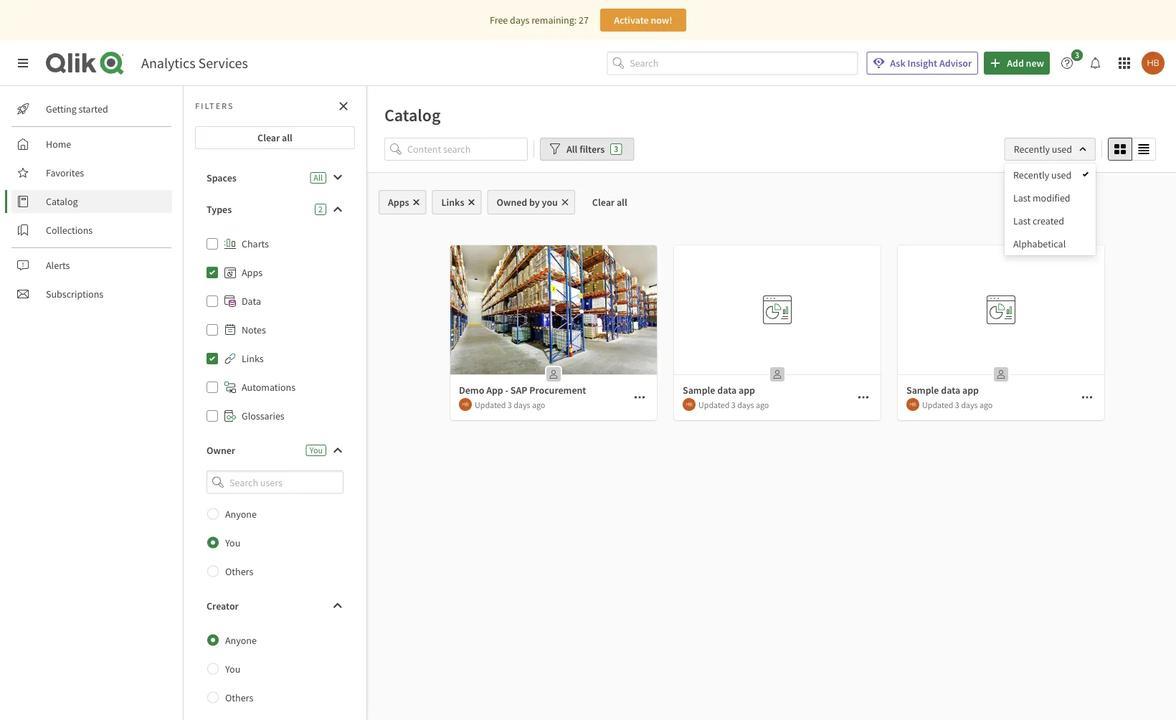 Task type: vqa. For each thing, say whether or not it's contained in the screenshot.
important
no



Task type: locate. For each thing, give the bounding box(es) containing it.
0 vertical spatial others
[[225, 565, 253, 578]]

others inside creator option group
[[225, 691, 253, 704]]

used
[[1052, 143, 1072, 156], [1052, 169, 1072, 181]]

others inside owner option group
[[225, 565, 253, 578]]

filters
[[580, 143, 605, 156]]

2 horizontal spatial updated 3 days ago
[[923, 399, 993, 410]]

recently used inside field
[[1014, 143, 1072, 156]]

1 vertical spatial others
[[225, 691, 253, 704]]

catalog link
[[11, 190, 172, 213]]

3 for third howard brown image from the left
[[955, 399, 960, 410]]

recently used
[[1014, 143, 1072, 156], [1014, 169, 1072, 181]]

sample
[[683, 384, 716, 397], [907, 384, 939, 397]]

you inside owner option group
[[225, 536, 241, 549]]

all
[[282, 131, 293, 144], [617, 196, 628, 209]]

0 vertical spatial clear
[[258, 131, 280, 144]]

others
[[225, 565, 253, 578], [225, 691, 253, 704]]

1 horizontal spatial sample
[[907, 384, 939, 397]]

1 vertical spatial used
[[1052, 169, 1072, 181]]

days
[[510, 14, 530, 27], [514, 399, 531, 410], [738, 399, 754, 410], [961, 399, 978, 410]]

0 vertical spatial used
[[1052, 143, 1072, 156]]

2 vertical spatial you
[[225, 663, 241, 676]]

0 horizontal spatial updated 3 days ago
[[475, 399, 545, 410]]

0 vertical spatial catalog
[[385, 104, 441, 126]]

clear all for the bottom clear all button
[[592, 196, 628, 209]]

2 app from the left
[[963, 384, 979, 397]]

glossaries
[[242, 410, 285, 423]]

0 horizontal spatial apps
[[242, 266, 263, 279]]

owned by you button
[[487, 190, 575, 214]]

personal element for 1st howard brown element from the left
[[542, 363, 565, 386]]

1 recently from the top
[[1014, 143, 1050, 156]]

list box containing recently used
[[1005, 164, 1096, 255]]

2 horizontal spatial howard brown image
[[907, 398, 920, 411]]

2 personal element from the left
[[766, 363, 789, 386]]

creator option group
[[195, 626, 355, 712]]

1 horizontal spatial app
[[963, 384, 979, 397]]

getting started link
[[11, 98, 172, 121]]

last created option
[[1005, 209, 1096, 232]]

last up the last created
[[1014, 192, 1031, 204]]

app for third howard brown image from the left
[[963, 384, 979, 397]]

anyone inside creator option group
[[225, 634, 257, 647]]

2 horizontal spatial ago
[[980, 399, 993, 410]]

3 howard brown element from the left
[[907, 398, 920, 411]]

used up modified
[[1052, 169, 1072, 181]]

app
[[739, 384, 755, 397], [963, 384, 979, 397]]

1 vertical spatial clear
[[592, 196, 615, 209]]

alphabetical option
[[1005, 232, 1096, 255]]

links down notes
[[242, 352, 264, 365]]

clear all button down "filters" at left
[[195, 126, 355, 149]]

list box inside filters region
[[1005, 164, 1096, 255]]

recently for "recently used" option
[[1014, 169, 1050, 181]]

1 horizontal spatial howard brown element
[[683, 398, 696, 411]]

recently used option
[[1005, 164, 1096, 187]]

3
[[614, 143, 619, 155], [508, 399, 512, 410], [732, 399, 736, 410], [955, 399, 960, 410]]

1 others from the top
[[225, 565, 253, 578]]

used up "recently used" option
[[1052, 143, 1072, 156]]

2 sample from the left
[[907, 384, 939, 397]]

recently used up 'last modified'
[[1014, 169, 1072, 181]]

2 updated 3 days ago from the left
[[699, 399, 769, 410]]

1 vertical spatial clear all
[[592, 196, 628, 209]]

personal element
[[542, 363, 565, 386], [766, 363, 789, 386], [990, 363, 1013, 386]]

howard brown image
[[459, 398, 472, 411], [683, 398, 696, 411], [907, 398, 920, 411]]

recently up "recently used" option
[[1014, 143, 1050, 156]]

updated
[[475, 399, 506, 410], [699, 399, 730, 410], [923, 399, 954, 410]]

types
[[207, 203, 232, 216]]

1 vertical spatial last
[[1014, 214, 1031, 227]]

1 app from the left
[[739, 384, 755, 397]]

1 horizontal spatial updated
[[699, 399, 730, 410]]

last for last modified
[[1014, 192, 1031, 204]]

demo app - sap procurement
[[459, 384, 586, 397]]

0 horizontal spatial catalog
[[46, 195, 78, 208]]

1 last from the top
[[1014, 192, 1031, 204]]

apps
[[388, 196, 409, 209], [242, 266, 263, 279]]

1 updated 3 days ago from the left
[[475, 399, 545, 410]]

ago
[[532, 399, 545, 410], [756, 399, 769, 410], [980, 399, 993, 410]]

catalog up content search text box
[[385, 104, 441, 126]]

getting
[[46, 103, 77, 115]]

used inside option
[[1052, 169, 1072, 181]]

3 updated from the left
[[923, 399, 954, 410]]

activate now!
[[614, 14, 673, 27]]

qlik sense app image
[[451, 245, 657, 374]]

updated 3 days ago
[[475, 399, 545, 410], [699, 399, 769, 410], [923, 399, 993, 410]]

you
[[310, 445, 323, 456], [225, 536, 241, 549], [225, 663, 241, 676]]

subscriptions
[[46, 288, 103, 301]]

0 horizontal spatial howard brown image
[[459, 398, 472, 411]]

list box
[[1005, 164, 1096, 255]]

1 horizontal spatial updated 3 days ago
[[699, 399, 769, 410]]

anyone down owner
[[225, 508, 257, 521]]

ask insight advisor
[[890, 57, 972, 70]]

getting started
[[46, 103, 108, 115]]

1 vertical spatial anyone
[[225, 634, 257, 647]]

sample data app
[[683, 384, 755, 397], [907, 384, 979, 397]]

free days remaining: 27
[[490, 14, 589, 27]]

filters region
[[0, 0, 1177, 720]]

owned by you
[[497, 196, 558, 209]]

2 anyone from the top
[[225, 634, 257, 647]]

1 sample data app from the left
[[683, 384, 755, 397]]

apps up data
[[242, 266, 263, 279]]

1 anyone from the top
[[225, 508, 257, 521]]

catalog inside the navigation pane element
[[46, 195, 78, 208]]

data
[[718, 384, 737, 397], [941, 384, 961, 397]]

2 updated from the left
[[699, 399, 730, 410]]

recently used inside option
[[1014, 169, 1072, 181]]

personal element for first howard brown element from right
[[990, 363, 1013, 386]]

ago for third howard brown image from the left
[[980, 399, 993, 410]]

0 horizontal spatial clear
[[258, 131, 280, 144]]

0 horizontal spatial howard brown element
[[459, 398, 472, 411]]

catalog down favorites
[[46, 195, 78, 208]]

all
[[567, 143, 578, 156]]

catalog
[[385, 104, 441, 126], [46, 195, 78, 208]]

2 recently used from the top
[[1014, 169, 1072, 181]]

1 horizontal spatial ago
[[756, 399, 769, 410]]

howard brown element
[[459, 398, 472, 411], [683, 398, 696, 411], [907, 398, 920, 411]]

1 horizontal spatial data
[[941, 384, 961, 397]]

2 data from the left
[[941, 384, 961, 397]]

1 used from the top
[[1052, 143, 1072, 156]]

you for creator option group
[[225, 663, 241, 676]]

recently inside recently used field
[[1014, 143, 1050, 156]]

1 ago from the left
[[532, 399, 545, 410]]

clear all button down filters
[[581, 190, 639, 214]]

1 horizontal spatial links
[[442, 196, 464, 209]]

recently used up "recently used" option
[[1014, 143, 1072, 156]]

0 vertical spatial recently used
[[1014, 143, 1072, 156]]

recently for recently used field
[[1014, 143, 1050, 156]]

alphabetical
[[1014, 237, 1066, 250]]

free
[[490, 14, 508, 27]]

links button
[[432, 190, 482, 214]]

Search text field
[[630, 51, 858, 75]]

2 horizontal spatial howard brown element
[[907, 398, 920, 411]]

1 horizontal spatial clear all button
[[581, 190, 639, 214]]

data
[[242, 295, 261, 308]]

owner option group
[[195, 500, 355, 586]]

activate now! link
[[600, 9, 686, 32]]

1 vertical spatial you
[[225, 536, 241, 549]]

2 last from the top
[[1014, 214, 1031, 227]]

links
[[442, 196, 464, 209], [242, 352, 264, 365]]

0 horizontal spatial links
[[242, 352, 264, 365]]

1 horizontal spatial clear all
[[592, 196, 628, 209]]

automations
[[242, 381, 296, 394]]

notes
[[242, 324, 266, 336]]

3 personal element from the left
[[990, 363, 1013, 386]]

1 vertical spatial catalog
[[46, 195, 78, 208]]

1 horizontal spatial all
[[617, 196, 628, 209]]

0 vertical spatial anyone
[[225, 508, 257, 521]]

1 horizontal spatial sample data app
[[907, 384, 979, 397]]

1 vertical spatial links
[[242, 352, 264, 365]]

0 vertical spatial you
[[310, 445, 323, 456]]

0 horizontal spatial ago
[[532, 399, 545, 410]]

links right apps "button"
[[442, 196, 464, 209]]

3 ago from the left
[[980, 399, 993, 410]]

used inside field
[[1052, 143, 1072, 156]]

2 used from the top
[[1052, 169, 1072, 181]]

Recently used field
[[1005, 138, 1096, 161]]

last left created
[[1014, 214, 1031, 227]]

app
[[486, 384, 503, 397]]

1 personal element from the left
[[542, 363, 565, 386]]

clear
[[258, 131, 280, 144], [592, 196, 615, 209]]

recently up 'last modified'
[[1014, 169, 1050, 181]]

now!
[[651, 14, 673, 27]]

1 recently used from the top
[[1014, 143, 1072, 156]]

analytics services element
[[141, 54, 248, 72]]

recently
[[1014, 143, 1050, 156], [1014, 169, 1050, 181]]

updated for first howard brown image
[[475, 399, 506, 410]]

0 horizontal spatial updated
[[475, 399, 506, 410]]

0 vertical spatial recently
[[1014, 143, 1050, 156]]

1 data from the left
[[718, 384, 737, 397]]

1 horizontal spatial howard brown image
[[683, 398, 696, 411]]

1 vertical spatial recently
[[1014, 169, 1050, 181]]

0 horizontal spatial sample
[[683, 384, 716, 397]]

days for first howard brown image
[[514, 399, 531, 410]]

anyone
[[225, 508, 257, 521], [225, 634, 257, 647]]

27
[[579, 14, 589, 27]]

1 horizontal spatial personal element
[[766, 363, 789, 386]]

0 horizontal spatial app
[[739, 384, 755, 397]]

-
[[505, 384, 509, 397]]

1 howard brown image from the left
[[459, 398, 472, 411]]

1 horizontal spatial apps
[[388, 196, 409, 209]]

collections link
[[11, 219, 172, 242]]

1 updated from the left
[[475, 399, 506, 410]]

2 sample data app from the left
[[907, 384, 979, 397]]

last
[[1014, 192, 1031, 204], [1014, 214, 1031, 227]]

0 vertical spatial links
[[442, 196, 464, 209]]

recently inside "recently used" option
[[1014, 169, 1050, 181]]

3 updated 3 days ago from the left
[[923, 399, 993, 410]]

2 ago from the left
[[756, 399, 769, 410]]

modified
[[1033, 192, 1071, 204]]

1 sample from the left
[[683, 384, 716, 397]]

0 vertical spatial clear all
[[258, 131, 293, 144]]

clear all
[[258, 131, 293, 144], [592, 196, 628, 209]]

anyone inside owner option group
[[225, 508, 257, 521]]

close sidebar menu image
[[17, 57, 29, 69]]

0 vertical spatial apps
[[388, 196, 409, 209]]

0 horizontal spatial data
[[718, 384, 737, 397]]

anyone down creator on the left bottom of the page
[[225, 634, 257, 647]]

personal element for 2nd howard brown element from right
[[766, 363, 789, 386]]

0 horizontal spatial sample data app
[[683, 384, 755, 397]]

2 others from the top
[[225, 691, 253, 704]]

1 vertical spatial all
[[617, 196, 628, 209]]

owner
[[207, 444, 235, 457]]

0 vertical spatial last
[[1014, 192, 1031, 204]]

1 vertical spatial recently used
[[1014, 169, 1072, 181]]

apps left links button
[[388, 196, 409, 209]]

recently used for "recently used" option
[[1014, 169, 1072, 181]]

2 horizontal spatial updated
[[923, 399, 954, 410]]

you inside creator option group
[[225, 663, 241, 676]]

0 horizontal spatial clear all button
[[195, 126, 355, 149]]

last modified option
[[1005, 187, 1096, 209]]

demo
[[459, 384, 484, 397]]

2
[[319, 204, 323, 215]]

2 recently from the top
[[1014, 169, 1050, 181]]

clear all button
[[195, 126, 355, 149], [581, 190, 639, 214]]

0 horizontal spatial all
[[282, 131, 293, 144]]

alerts
[[46, 259, 70, 272]]

0 horizontal spatial clear all
[[258, 131, 293, 144]]

links inside links button
[[442, 196, 464, 209]]

0 horizontal spatial personal element
[[542, 363, 565, 386]]

2 horizontal spatial personal element
[[990, 363, 1013, 386]]



Task type: describe. For each thing, give the bounding box(es) containing it.
1 vertical spatial apps
[[242, 266, 263, 279]]

subscriptions link
[[11, 283, 172, 306]]

switch view group
[[1108, 138, 1156, 161]]

owned
[[497, 196, 527, 209]]

procurement
[[530, 384, 586, 397]]

created
[[1033, 214, 1065, 227]]

apps button
[[379, 190, 427, 214]]

analytics
[[141, 54, 196, 72]]

ago for first howard brown image
[[532, 399, 545, 410]]

you
[[542, 196, 558, 209]]

1 horizontal spatial catalog
[[385, 104, 441, 126]]

clear all for the topmost clear all button
[[258, 131, 293, 144]]

others for owner option group
[[225, 565, 253, 578]]

home link
[[11, 133, 172, 156]]

collections
[[46, 224, 93, 237]]

others for creator option group
[[225, 691, 253, 704]]

started
[[79, 103, 108, 115]]

ask
[[890, 57, 906, 70]]

charts
[[242, 237, 269, 250]]

remaining:
[[532, 14, 577, 27]]

used for recently used field
[[1052, 143, 1072, 156]]

2 howard brown image from the left
[[683, 398, 696, 411]]

updated 3 days ago for first howard brown image
[[475, 399, 545, 410]]

3 for first howard brown image
[[508, 399, 512, 410]]

alerts link
[[11, 254, 172, 277]]

updated 3 days ago for 2nd howard brown image from right
[[699, 399, 769, 410]]

last modified
[[1014, 192, 1071, 204]]

updated 3 days ago for third howard brown image from the left
[[923, 399, 993, 410]]

anyone for owner option group
[[225, 508, 257, 521]]

3 for 2nd howard brown image from right
[[732, 399, 736, 410]]

insight
[[908, 57, 938, 70]]

1 vertical spatial clear all button
[[581, 190, 639, 214]]

1 horizontal spatial clear
[[592, 196, 615, 209]]

3 inside filters region
[[614, 143, 619, 155]]

anyone for creator option group
[[225, 634, 257, 647]]

you for owner option group
[[225, 536, 241, 549]]

ago for 2nd howard brown image from right
[[756, 399, 769, 410]]

data for 2nd howard brown element from right
[[718, 384, 737, 397]]

days for 2nd howard brown image from right
[[738, 399, 754, 410]]

by
[[529, 196, 540, 209]]

sample for 2nd howard brown image from right
[[683, 384, 716, 397]]

app for 2nd howard brown image from right
[[739, 384, 755, 397]]

home
[[46, 138, 71, 151]]

creator button
[[195, 594, 355, 617]]

favorites
[[46, 166, 84, 179]]

analytics services
[[141, 54, 248, 72]]

creator
[[207, 599, 239, 612]]

sample for third howard brown image from the left
[[907, 384, 939, 397]]

updated for third howard brown image from the left
[[923, 399, 954, 410]]

days for third howard brown image from the left
[[961, 399, 978, 410]]

Content search text field
[[407, 138, 528, 161]]

navigation pane element
[[0, 92, 183, 311]]

0 vertical spatial all
[[282, 131, 293, 144]]

all filters
[[567, 143, 605, 156]]

filters
[[195, 100, 234, 112]]

last created
[[1014, 214, 1065, 227]]

apps inside apps "button"
[[388, 196, 409, 209]]

2 howard brown element from the left
[[683, 398, 696, 411]]

3 howard brown image from the left
[[907, 398, 920, 411]]

used for "recently used" option
[[1052, 169, 1072, 181]]

data for first howard brown element from right
[[941, 384, 961, 397]]

favorites link
[[11, 161, 172, 184]]

updated for 2nd howard brown image from right
[[699, 399, 730, 410]]

sample data app for third howard brown image from the left
[[907, 384, 979, 397]]

1 howard brown element from the left
[[459, 398, 472, 411]]

advisor
[[940, 57, 972, 70]]

last for last created
[[1014, 214, 1031, 227]]

recently used for recently used field
[[1014, 143, 1072, 156]]

searchbar element
[[607, 51, 858, 75]]

services
[[198, 54, 248, 72]]

sap
[[511, 384, 528, 397]]

sample data app for 2nd howard brown image from right
[[683, 384, 755, 397]]

ask insight advisor button
[[867, 52, 979, 75]]

activate
[[614, 14, 649, 27]]

0 vertical spatial clear all button
[[195, 126, 355, 149]]



